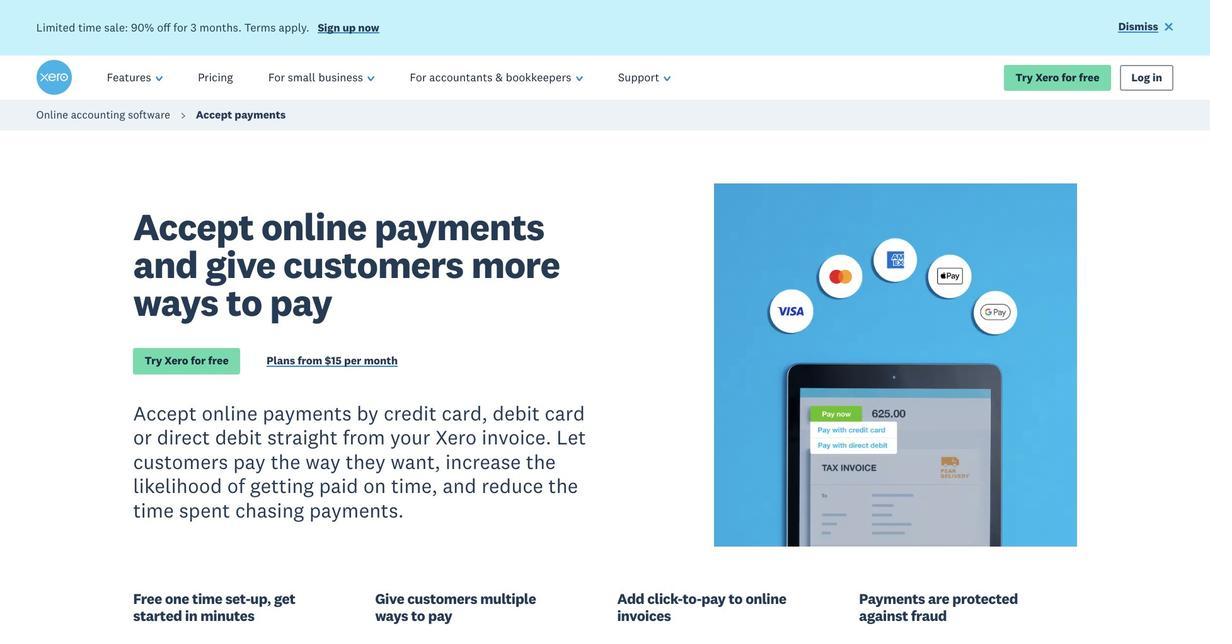 Task type: describe. For each thing, give the bounding box(es) containing it.
for for for small business
[[268, 70, 285, 85]]

multiple
[[480, 590, 536, 608]]

give
[[206, 241, 275, 288]]

bookkeepers
[[506, 70, 572, 85]]

try xero for free link for plans from $15 per month
[[133, 348, 240, 374]]

invoice.
[[482, 424, 552, 450]]

accept for accept payments
[[196, 108, 232, 122]]

plans from $15 per month link
[[267, 354, 398, 371]]

want,
[[391, 449, 441, 474]]

month
[[364, 354, 398, 368]]

add
[[617, 590, 645, 608]]

sign up now
[[318, 21, 380, 35]]

now
[[358, 21, 380, 35]]

payments
[[859, 590, 925, 608]]

pricing
[[198, 70, 233, 85]]

features
[[107, 70, 151, 85]]

reduce
[[482, 473, 544, 498]]

accept payments
[[196, 108, 286, 122]]

for for log in
[[1062, 70, 1077, 84]]

increase
[[446, 449, 521, 474]]

&
[[496, 70, 503, 85]]

give customers multiple ways to pay
[[375, 590, 536, 625]]

time inside free one time set-up, get started in minutes
[[192, 590, 222, 608]]

plans from $15 per month
[[267, 354, 398, 368]]

$15
[[325, 354, 342, 368]]

online inside add click-to-pay to online invoices
[[746, 590, 787, 608]]

from inside "link"
[[298, 354, 322, 368]]

online for pay
[[261, 203, 367, 250]]

customers inside accept online payments and give customers more ways to pay
[[283, 241, 464, 288]]

for accountants & bookkeepers button
[[392, 56, 601, 100]]

sign up now link
[[318, 21, 380, 37]]

online accounting software link
[[36, 108, 170, 122]]

by
[[357, 400, 379, 425]]

way
[[306, 449, 341, 474]]

started
[[133, 607, 182, 625]]

for for for accountants & bookkeepers
[[410, 70, 427, 85]]

let
[[557, 424, 586, 450]]

xero for log in
[[1036, 70, 1060, 84]]

online for direct
[[202, 400, 258, 425]]

spent
[[179, 498, 230, 523]]

direct
[[157, 424, 210, 450]]

payments for credit
[[263, 400, 352, 425]]

log
[[1132, 70, 1151, 84]]

online accounting software
[[36, 108, 170, 122]]

one
[[165, 590, 189, 608]]

or
[[133, 424, 152, 450]]

accept online payments and give customers more ways to pay
[[133, 203, 560, 326]]

ways inside the give customers multiple ways to pay
[[375, 607, 408, 625]]

protected
[[953, 590, 1018, 608]]

0 horizontal spatial debit
[[215, 424, 262, 450]]

accountants
[[429, 70, 493, 85]]

accounting
[[71, 108, 125, 122]]

card,
[[442, 400, 488, 425]]

business
[[319, 70, 363, 85]]

log in
[[1132, 70, 1163, 84]]

online
[[36, 108, 68, 122]]

invoices
[[617, 607, 671, 625]]

on
[[364, 473, 386, 498]]

straight
[[267, 424, 338, 450]]

more
[[471, 241, 560, 288]]

try for log in
[[1016, 70, 1033, 84]]

in inside free one time set-up, get started in minutes
[[185, 607, 197, 625]]

customers inside accept online payments by credit card, debit card or direct debit straight from your xero invoice. let customers pay the way they want, increase the likelihood of getting paid on time, and reduce the time spent chasing payments.
[[133, 449, 228, 474]]

chasing
[[235, 498, 304, 523]]

time,
[[391, 473, 438, 498]]

pay inside accept online payments by credit card, debit card or direct debit straight from your xero invoice. let customers pay the way they want, increase the likelihood of getting paid on time, and reduce the time spent chasing payments.
[[233, 449, 266, 474]]

up,
[[250, 590, 271, 608]]

for for plans from $15 per month
[[191, 354, 206, 368]]

xero inside accept online payments by credit card, debit card or direct debit straight from your xero invoice. let customers pay the way they want, increase the likelihood of getting paid on time, and reduce the time spent chasing payments.
[[436, 424, 477, 450]]

dismiss button
[[1119, 19, 1174, 36]]

minutes
[[200, 607, 255, 625]]

card
[[545, 400, 585, 425]]



Task type: vqa. For each thing, say whether or not it's contained in the screenshot.
The client query interface in Xero, with a query stating "Can you please send me Invoice #12345-7?" image
no



Task type: locate. For each thing, give the bounding box(es) containing it.
from left your
[[343, 424, 385, 450]]

payments.
[[309, 498, 404, 523]]

1 horizontal spatial in
[[1153, 70, 1163, 84]]

the
[[271, 449, 301, 474], [526, 449, 556, 474], [549, 473, 578, 498]]

for small business button
[[251, 56, 392, 100]]

xero for plans from $15 per month
[[165, 354, 188, 368]]

time left spent
[[133, 498, 174, 523]]

2 vertical spatial online
[[746, 590, 787, 608]]

free one time set-up, get started in minutes
[[133, 590, 295, 625]]

small
[[288, 70, 316, 85]]

paid
[[319, 473, 358, 498]]

0 vertical spatial in
[[1153, 70, 1163, 84]]

0 vertical spatial customers
[[283, 241, 464, 288]]

2 horizontal spatial xero
[[1036, 70, 1060, 84]]

time
[[78, 20, 101, 35], [133, 498, 174, 523], [192, 590, 222, 608]]

customers inside the give customers multiple ways to pay
[[407, 590, 477, 608]]

payments inside accept online payments and give customers more ways to pay
[[374, 203, 544, 250]]

0 vertical spatial time
[[78, 20, 101, 35]]

in right the log
[[1153, 70, 1163, 84]]

getting
[[250, 473, 314, 498]]

free left the log
[[1079, 70, 1100, 84]]

pay inside the give customers multiple ways to pay
[[428, 607, 452, 625]]

they
[[346, 449, 386, 474]]

and inside accept online payments by credit card, debit card or direct debit straight from your xero invoice. let customers pay the way they want, increase the likelihood of getting paid on time, and reduce the time spent chasing payments.
[[443, 473, 477, 498]]

to-
[[683, 590, 702, 608]]

1 vertical spatial try
[[145, 354, 162, 368]]

pay inside add click-to-pay to online invoices
[[702, 590, 726, 608]]

try xero for free for log in
[[1016, 70, 1100, 84]]

terms
[[244, 20, 276, 35]]

2 horizontal spatial for
[[1062, 70, 1077, 84]]

credit
[[384, 400, 437, 425]]

and
[[133, 241, 198, 288], [443, 473, 477, 498]]

0 vertical spatial try xero for free
[[1016, 70, 1100, 84]]

free left plans
[[208, 354, 229, 368]]

2 for from the left
[[410, 70, 427, 85]]

accept for accept online payments by credit card, debit card or direct debit straight from your xero invoice. let customers pay the way they want, increase the likelihood of getting paid on time, and reduce the time spent chasing payments.
[[133, 400, 197, 425]]

against
[[859, 607, 908, 625]]

0 horizontal spatial to
[[226, 279, 262, 326]]

pay up plans
[[270, 279, 332, 326]]

limited
[[36, 20, 75, 35]]

2 vertical spatial accept
[[133, 400, 197, 425]]

the down let on the left of page
[[549, 473, 578, 498]]

0 vertical spatial free
[[1079, 70, 1100, 84]]

pricing link
[[180, 56, 251, 100]]

1 horizontal spatial try
[[1016, 70, 1033, 84]]

apply.
[[279, 20, 309, 35]]

time right one
[[192, 590, 222, 608]]

accept inside accept online payments by credit card, debit card or direct debit straight from your xero invoice. let customers pay the way they want, increase the likelihood of getting paid on time, and reduce the time spent chasing payments.
[[133, 400, 197, 425]]

0 vertical spatial xero
[[1036, 70, 1060, 84]]

0 vertical spatial accept
[[196, 108, 232, 122]]

off
[[157, 20, 171, 35]]

1 vertical spatial free
[[208, 354, 229, 368]]

breadcrumbs element
[[0, 100, 1211, 131]]

0 horizontal spatial try xero for free link
[[133, 348, 240, 374]]

from inside accept online payments by credit card, debit card or direct debit straight from your xero invoice. let customers pay the way they want, increase the likelihood of getting paid on time, and reduce the time spent chasing payments.
[[343, 424, 385, 450]]

support
[[618, 70, 660, 85]]

1 horizontal spatial free
[[1079, 70, 1100, 84]]

free
[[1079, 70, 1100, 84], [208, 354, 229, 368]]

0 horizontal spatial time
[[78, 20, 101, 35]]

1 vertical spatial from
[[343, 424, 385, 450]]

debit up of
[[215, 424, 262, 450]]

1 horizontal spatial debit
[[493, 400, 540, 425]]

2 vertical spatial time
[[192, 590, 222, 608]]

1 horizontal spatial xero
[[436, 424, 477, 450]]

free for log
[[1079, 70, 1100, 84]]

1 vertical spatial customers
[[133, 449, 228, 474]]

0 vertical spatial online
[[261, 203, 367, 250]]

sale:
[[104, 20, 128, 35]]

0 horizontal spatial in
[[185, 607, 197, 625]]

0 horizontal spatial try xero for free
[[145, 354, 229, 368]]

in right started
[[185, 607, 197, 625]]

1 vertical spatial for
[[1062, 70, 1077, 84]]

1 vertical spatial try xero for free
[[145, 354, 229, 368]]

online inside accept online payments by credit card, debit card or direct debit straight from your xero invoice. let customers pay the way they want, increase the likelihood of getting paid on time, and reduce the time spent chasing payments.
[[202, 400, 258, 425]]

months.
[[200, 20, 242, 35]]

1 vertical spatial and
[[443, 473, 477, 498]]

to for give customers multiple ways to pay
[[411, 607, 425, 625]]

1 horizontal spatial try xero for free
[[1016, 70, 1100, 84]]

give
[[375, 590, 404, 608]]

0 horizontal spatial online
[[202, 400, 258, 425]]

to inside accept online payments and give customers more ways to pay
[[226, 279, 262, 326]]

2 horizontal spatial online
[[746, 590, 787, 608]]

pay inside accept online payments and give customers more ways to pay
[[270, 279, 332, 326]]

0 vertical spatial and
[[133, 241, 198, 288]]

xero
[[1036, 70, 1060, 84], [165, 354, 188, 368], [436, 424, 477, 450]]

0 vertical spatial try
[[1016, 70, 1033, 84]]

the left way
[[271, 449, 301, 474]]

pay right give
[[428, 607, 452, 625]]

debit left card
[[493, 400, 540, 425]]

ways
[[133, 279, 218, 326], [375, 607, 408, 625]]

1 vertical spatial try xero for free link
[[133, 348, 240, 374]]

0 vertical spatial payments
[[235, 108, 286, 122]]

log in link
[[1120, 65, 1174, 91]]

2 horizontal spatial time
[[192, 590, 222, 608]]

1 horizontal spatial to
[[411, 607, 425, 625]]

customers
[[283, 241, 464, 288], [133, 449, 228, 474], [407, 590, 477, 608]]

1 vertical spatial in
[[185, 607, 197, 625]]

accept payments image
[[714, 184, 1077, 547]]

2 vertical spatial payments
[[263, 400, 352, 425]]

up
[[343, 21, 356, 35]]

0 vertical spatial from
[[298, 354, 322, 368]]

free
[[133, 590, 162, 608]]

time inside accept online payments by credit card, debit card or direct debit straight from your xero invoice. let customers pay the way they want, increase the likelihood of getting paid on time, and reduce the time spent chasing payments.
[[133, 498, 174, 523]]

per
[[344, 354, 362, 368]]

free for plans
[[208, 354, 229, 368]]

try
[[1016, 70, 1033, 84], [145, 354, 162, 368]]

likelihood
[[133, 473, 222, 498]]

1 horizontal spatial try xero for free link
[[1004, 65, 1111, 91]]

time left sale:
[[78, 20, 101, 35]]

90%
[[131, 20, 154, 35]]

the left let on the left of page
[[526, 449, 556, 474]]

0 horizontal spatial and
[[133, 241, 198, 288]]

try for plans from $15 per month
[[145, 354, 162, 368]]

pay right click-
[[702, 590, 726, 608]]

accept
[[196, 108, 232, 122], [133, 203, 254, 250], [133, 400, 197, 425]]

1 vertical spatial online
[[202, 400, 258, 425]]

0 horizontal spatial free
[[208, 354, 229, 368]]

1 for from the left
[[268, 70, 285, 85]]

pay up chasing
[[233, 449, 266, 474]]

1 vertical spatial accept
[[133, 203, 254, 250]]

features button
[[89, 56, 180, 100]]

software
[[128, 108, 170, 122]]

to for add click-to-pay to online invoices
[[729, 590, 743, 608]]

support button
[[601, 56, 689, 100]]

for left small
[[268, 70, 285, 85]]

try xero for free link for log in
[[1004, 65, 1111, 91]]

online
[[261, 203, 367, 250], [202, 400, 258, 425], [746, 590, 787, 608]]

limited time sale: 90% off for 3 months. terms apply.
[[36, 20, 309, 35]]

from left $15
[[298, 354, 322, 368]]

2 vertical spatial for
[[191, 354, 206, 368]]

payments inside breadcrumbs element
[[235, 108, 286, 122]]

payments are protected against fraud
[[859, 590, 1018, 625]]

for inside for small business dropdown button
[[268, 70, 285, 85]]

0 vertical spatial try xero for free link
[[1004, 65, 1111, 91]]

for small business
[[268, 70, 363, 85]]

plans
[[267, 354, 295, 368]]

1 vertical spatial time
[[133, 498, 174, 523]]

set-
[[225, 590, 250, 608]]

fraud
[[911, 607, 947, 625]]

and inside accept online payments and give customers more ways to pay
[[133, 241, 198, 288]]

for
[[173, 20, 188, 35], [1062, 70, 1077, 84], [191, 354, 206, 368]]

1 horizontal spatial online
[[261, 203, 367, 250]]

payments for give
[[374, 203, 544, 250]]

to inside add click-to-pay to online invoices
[[729, 590, 743, 608]]

1 horizontal spatial from
[[343, 424, 385, 450]]

0 horizontal spatial from
[[298, 354, 322, 368]]

0 horizontal spatial try
[[145, 354, 162, 368]]

1 horizontal spatial time
[[133, 498, 174, 523]]

0 horizontal spatial ways
[[133, 279, 218, 326]]

to
[[226, 279, 262, 326], [729, 590, 743, 608], [411, 607, 425, 625]]

your
[[390, 424, 431, 450]]

2 horizontal spatial to
[[729, 590, 743, 608]]

are
[[928, 590, 950, 608]]

payments inside accept online payments by credit card, debit card or direct debit straight from your xero invoice. let customers pay the way they want, increase the likelihood of getting paid on time, and reduce the time spent chasing payments.
[[263, 400, 352, 425]]

try xero for free for plans from $15 per month
[[145, 354, 229, 368]]

0 horizontal spatial xero
[[165, 354, 188, 368]]

ways inside accept online payments and give customers more ways to pay
[[133, 279, 218, 326]]

0 horizontal spatial for
[[173, 20, 188, 35]]

accept inside breadcrumbs element
[[196, 108, 232, 122]]

get
[[274, 590, 295, 608]]

for inside for accountants & bookkeepers dropdown button
[[410, 70, 427, 85]]

pay
[[270, 279, 332, 326], [233, 449, 266, 474], [702, 590, 726, 608], [428, 607, 452, 625]]

for
[[268, 70, 285, 85], [410, 70, 427, 85]]

0 vertical spatial ways
[[133, 279, 218, 326]]

payments
[[235, 108, 286, 122], [374, 203, 544, 250], [263, 400, 352, 425]]

1 horizontal spatial ways
[[375, 607, 408, 625]]

of
[[227, 473, 245, 498]]

sign
[[318, 21, 340, 35]]

online inside accept online payments and give customers more ways to pay
[[261, 203, 367, 250]]

1 vertical spatial xero
[[165, 354, 188, 368]]

add click-to-pay to online invoices
[[617, 590, 787, 625]]

3
[[191, 20, 197, 35]]

1 horizontal spatial and
[[443, 473, 477, 498]]

accept payments link
[[196, 108, 286, 122]]

2 vertical spatial customers
[[407, 590, 477, 608]]

click-
[[648, 590, 683, 608]]

1 vertical spatial ways
[[375, 607, 408, 625]]

accept inside accept online payments and give customers more ways to pay
[[133, 203, 254, 250]]

0 vertical spatial for
[[173, 20, 188, 35]]

for accountants & bookkeepers
[[410, 70, 572, 85]]

xero homepage image
[[36, 60, 72, 95]]

to inside the give customers multiple ways to pay
[[411, 607, 425, 625]]

try xero for free link
[[1004, 65, 1111, 91], [133, 348, 240, 374]]

dismiss
[[1119, 20, 1159, 33]]

0 horizontal spatial for
[[268, 70, 285, 85]]

for left accountants
[[410, 70, 427, 85]]

debit
[[493, 400, 540, 425], [215, 424, 262, 450]]

2 vertical spatial xero
[[436, 424, 477, 450]]

from
[[298, 354, 322, 368], [343, 424, 385, 450]]

accept for accept online payments and give customers more ways to pay
[[133, 203, 254, 250]]

in
[[1153, 70, 1163, 84], [185, 607, 197, 625]]

1 vertical spatial payments
[[374, 203, 544, 250]]

1 horizontal spatial for
[[410, 70, 427, 85]]

accept online payments by credit card, debit card or direct debit straight from your xero invoice. let customers pay the way they want, increase the likelihood of getting paid on time, and reduce the time spent chasing payments.
[[133, 400, 586, 523]]

1 horizontal spatial for
[[191, 354, 206, 368]]



